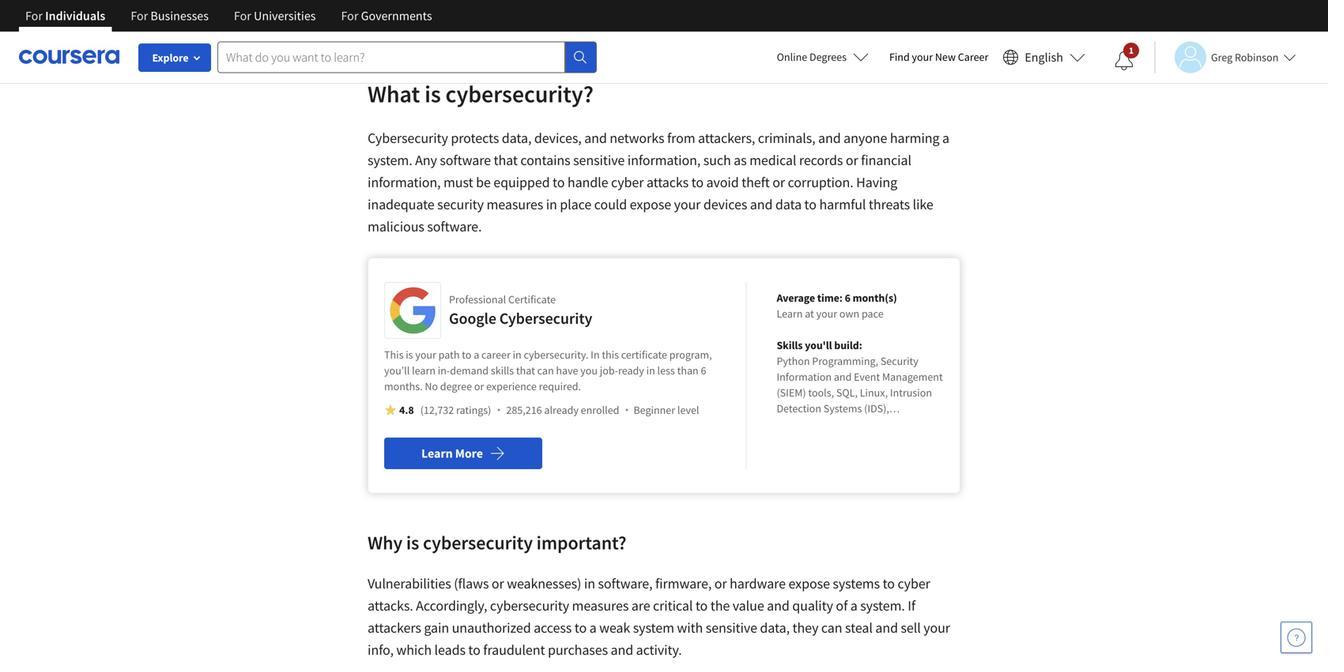 Task type: locate. For each thing, give the bounding box(es) containing it.
0 horizontal spatial cybersecurity
[[368, 129, 448, 147]]

in left place
[[546, 196, 557, 213]]

protects
[[451, 129, 499, 147]]

expose inside vulnerabilities (flaws or weaknesses) in software, firmware, or hardware expose systems to cyber attacks. accordingly, cybersecurity measures are critical to the value and quality of a system. if attackers gain unauthorized access to a weak system with sensitive data, they can steal and sell your info, which leads to fraudulent purchases and activity.
[[789, 575, 830, 593]]

cyber up if
[[898, 575, 931, 593]]

1 vertical spatial cybersecurity
[[490, 597, 569, 615]]

is
[[425, 79, 441, 109], [406, 348, 413, 362], [406, 531, 419, 555]]

0 horizontal spatial certificate
[[508, 293, 556, 307]]

in inside cybersecurity protects data, devices, and networks from attackers, criminals, and anyone harming a system. any software that contains sensitive information, such as medical records or financial information, must be equipped to handle cyber attacks to avoid theft or corruption. having inadequate security measures in place could expose your devices and data to harmful threats like malicious software.
[[546, 196, 557, 213]]

this
[[384, 348, 404, 362]]

or right (flaws
[[492, 575, 504, 593]]

in right career
[[513, 348, 522, 362]]

in left the less
[[647, 364, 655, 378]]

with
[[677, 620, 703, 637]]

that up equipped
[[494, 151, 518, 169]]

and down "theft"
[[750, 196, 773, 213]]

your inside average time: 6 month(s) learn at your own pace
[[816, 307, 837, 321]]

1 horizontal spatial 6
[[845, 291, 851, 305]]

certificate up ready
[[621, 348, 667, 362]]

0 vertical spatial measures
[[487, 196, 543, 213]]

path
[[439, 348, 460, 362]]

such
[[704, 151, 731, 169]]

than
[[677, 364, 699, 378]]

6 up "own"
[[845, 291, 851, 305]]

expose
[[630, 196, 671, 213], [789, 575, 830, 593]]

already
[[544, 403, 579, 418]]

expose inside cybersecurity protects data, devices, and networks from attackers, criminals, and anyone harming a system. any software that contains sensitive information, such as medical records or financial information, must be equipped to handle cyber attacks to avoid theft or corruption. having inadequate security measures in place could expose your devices and data to harmful threats like malicious software.
[[630, 196, 671, 213]]

to up "demand"
[[462, 348, 472, 362]]

0 horizontal spatial information,
[[368, 174, 441, 191]]

expose down attacks
[[630, 196, 671, 213]]

cybersecurity up cybersecurity.
[[500, 309, 592, 329]]

sensitive up handle
[[573, 151, 625, 169]]

0 vertical spatial certificate
[[508, 293, 556, 307]]

for
[[25, 8, 43, 24], [131, 8, 148, 24], [234, 8, 251, 24], [341, 8, 359, 24]]

professional
[[449, 293, 506, 307]]

at
[[805, 307, 814, 321]]

1 horizontal spatial can
[[821, 620, 843, 637]]

robinson
[[1235, 50, 1279, 64]]

learn
[[777, 307, 803, 321], [421, 446, 453, 462]]

important?
[[537, 531, 627, 555]]

a right the harming
[[943, 129, 950, 147]]

months.
[[384, 380, 423, 394]]

can inside this is your path to a career in cybersecurity. in this certificate program, you'll learn in-demand skills that can have you job-ready in less than 6 months. no degree or experience required.
[[537, 364, 554, 378]]

ready
[[618, 364, 644, 378]]

be
[[476, 174, 491, 191]]

cybersecurity up (flaws
[[423, 531, 533, 555]]

1 horizontal spatial system.
[[860, 597, 905, 615]]

any
[[415, 151, 437, 169]]

have
[[556, 364, 578, 378]]

1 horizontal spatial cyber
[[898, 575, 931, 593]]

in inside vulnerabilities (flaws or weaknesses) in software, firmware, or hardware expose systems to cyber attacks. accordingly, cybersecurity measures are critical to the value and quality of a system. if attackers gain unauthorized access to a weak system with sensitive data, they can steal and sell your info, which leads to fraudulent purchases and activity.
[[584, 575, 595, 593]]

sensitive
[[573, 151, 625, 169], [706, 620, 757, 637]]

a up "demand"
[[474, 348, 479, 362]]

0 vertical spatial cybersecurity
[[368, 129, 448, 147]]

6 inside average time: 6 month(s) learn at your own pace
[[845, 291, 851, 305]]

3 for from the left
[[234, 8, 251, 24]]

1 horizontal spatial cybersecurity
[[500, 309, 592, 329]]

1
[[1129, 44, 1134, 57]]

2 vertical spatial is
[[406, 531, 419, 555]]

to right data
[[805, 196, 817, 213]]

inadequate
[[368, 196, 435, 213]]

data, left they
[[760, 620, 790, 637]]

software,
[[598, 575, 653, 593]]

1 vertical spatial measures
[[572, 597, 629, 615]]

6 right than
[[701, 364, 706, 378]]

english button
[[997, 32, 1092, 83]]

measures
[[487, 196, 543, 213], [572, 597, 629, 615]]

your up learn
[[415, 348, 436, 362]]

learn down "average"
[[777, 307, 803, 321]]

can down cybersecurity.
[[537, 364, 554, 378]]

0 vertical spatial cyber
[[611, 174, 644, 191]]

1 vertical spatial certificate
[[621, 348, 667, 362]]

for governments
[[341, 8, 432, 24]]

software
[[440, 151, 491, 169]]

1 horizontal spatial learn
[[777, 307, 803, 321]]

None search field
[[217, 42, 597, 73]]

is for what
[[425, 79, 441, 109]]

and right the value
[[767, 597, 790, 615]]

this is your path to a career in cybersecurity. in this certificate program, you'll learn in-demand skills that can have you job-ready in less than 6 months. no degree or experience required.
[[384, 348, 712, 394]]

1 horizontal spatial certificate
[[621, 348, 667, 362]]

0 vertical spatial expose
[[630, 196, 671, 213]]

can down the of
[[821, 620, 843, 637]]

unauthorized
[[452, 620, 531, 637]]

1 vertical spatial system.
[[860, 597, 905, 615]]

what
[[368, 79, 420, 109]]

cybersecurity down weaknesses)
[[490, 597, 569, 615]]

software.
[[427, 218, 482, 236]]

career
[[958, 50, 989, 64]]

is inside this is your path to a career in cybersecurity. in this certificate program, you'll learn in-demand skills that can have you job-ready in less than 6 months. no degree or experience required.
[[406, 348, 413, 362]]

avoid
[[707, 174, 739, 191]]

handle
[[568, 174, 608, 191]]

malicious
[[368, 218, 424, 236]]

0 horizontal spatial system.
[[368, 151, 412, 169]]

0 horizontal spatial sensitive
[[573, 151, 625, 169]]

1 vertical spatial that
[[516, 364, 535, 378]]

0 vertical spatial that
[[494, 151, 518, 169]]

build:
[[834, 338, 862, 353]]

system. left any
[[368, 151, 412, 169]]

for for universities
[[234, 8, 251, 24]]

own
[[840, 307, 860, 321]]

for left businesses
[[131, 8, 148, 24]]

criminals,
[[758, 129, 816, 147]]

why is cybersecurity important?
[[368, 531, 627, 555]]

that up experience
[[516, 364, 535, 378]]

measures up weak on the left bottom
[[572, 597, 629, 615]]

must
[[444, 174, 473, 191]]

0 vertical spatial system.
[[368, 151, 412, 169]]

0 horizontal spatial can
[[537, 364, 554, 378]]

measures down equipped
[[487, 196, 543, 213]]

0 vertical spatial learn
[[777, 307, 803, 321]]

medical
[[750, 151, 797, 169]]

online
[[777, 50, 807, 64]]

1 vertical spatial cybersecurity
[[500, 309, 592, 329]]

firmware,
[[655, 575, 712, 593]]

job-
[[600, 364, 618, 378]]

1 vertical spatial sensitive
[[706, 620, 757, 637]]

system
[[633, 620, 674, 637]]

1 vertical spatial can
[[821, 620, 843, 637]]

gain
[[424, 620, 449, 637]]

system. left if
[[860, 597, 905, 615]]

0 horizontal spatial expose
[[630, 196, 671, 213]]

for left universities
[[234, 8, 251, 24]]

is right what on the top of the page
[[425, 79, 441, 109]]

attackers
[[368, 620, 421, 637]]

information, up inadequate
[[368, 174, 441, 191]]

find
[[890, 50, 910, 64]]

enrolled
[[581, 403, 619, 418]]

4.8 (12,732 ratings)
[[399, 403, 491, 418]]

a left weak on the left bottom
[[590, 620, 597, 637]]

1 horizontal spatial sensitive
[[706, 620, 757, 637]]

less
[[658, 364, 675, 378]]

learn left more
[[421, 446, 453, 462]]

1 vertical spatial data,
[[760, 620, 790, 637]]

in left software,
[[584, 575, 595, 593]]

6 inside this is your path to a career in cybersecurity. in this certificate program, you'll learn in-demand skills that can have you job-ready in less than 6 months. no degree or experience required.
[[701, 364, 706, 378]]

1 horizontal spatial expose
[[789, 575, 830, 593]]

4 for from the left
[[341, 8, 359, 24]]

cyber up could
[[611, 174, 644, 191]]

or down "demand"
[[474, 380, 484, 394]]

time:
[[817, 291, 843, 305]]

1 horizontal spatial information,
[[628, 151, 701, 169]]

0 vertical spatial 6
[[845, 291, 851, 305]]

certificate right professional
[[508, 293, 556, 307]]

0 vertical spatial can
[[537, 364, 554, 378]]

your
[[912, 50, 933, 64], [674, 196, 701, 213], [816, 307, 837, 321], [415, 348, 436, 362], [924, 620, 950, 637]]

info,
[[368, 642, 394, 659]]

networks
[[610, 129, 665, 147]]

0 horizontal spatial 6
[[701, 364, 706, 378]]

for left governments on the top
[[341, 8, 359, 24]]

and
[[584, 129, 607, 147], [818, 129, 841, 147], [750, 196, 773, 213], [767, 597, 790, 615], [876, 620, 898, 637], [611, 642, 633, 659]]

cyber inside cybersecurity protects data, devices, and networks from attackers, criminals, and anyone harming a system. any software that contains sensitive information, such as medical records or financial information, must be equipped to handle cyber attacks to avoid theft or corruption. having inadequate security measures in place could expose your devices and data to harmful threats like malicious software.
[[611, 174, 644, 191]]

1 horizontal spatial data,
[[760, 620, 790, 637]]

or down anyone
[[846, 151, 858, 169]]

0 vertical spatial data,
[[502, 129, 532, 147]]

expose up quality
[[789, 575, 830, 593]]

1 vertical spatial 6
[[701, 364, 706, 378]]

0 horizontal spatial data,
[[502, 129, 532, 147]]

anyone
[[844, 129, 887, 147]]

information, up attacks
[[628, 151, 701, 169]]

sensitive down the
[[706, 620, 757, 637]]

steal
[[845, 620, 873, 637]]

and up records
[[818, 129, 841, 147]]

to left avoid
[[692, 174, 704, 191]]

1 vertical spatial learn
[[421, 446, 453, 462]]

records
[[799, 151, 843, 169]]

a
[[943, 129, 950, 147], [474, 348, 479, 362], [851, 597, 858, 615], [590, 620, 597, 637]]

1 vertical spatial is
[[406, 348, 413, 362]]

having
[[856, 174, 898, 191]]

your down attacks
[[674, 196, 701, 213]]

1 vertical spatial expose
[[789, 575, 830, 593]]

your down time:
[[816, 307, 837, 321]]

0 vertical spatial sensitive
[[573, 151, 625, 169]]

0 horizontal spatial cyber
[[611, 174, 644, 191]]

1 vertical spatial cyber
[[898, 575, 931, 593]]

cybersecurity up any
[[368, 129, 448, 147]]

2 for from the left
[[131, 8, 148, 24]]

a right the of
[[851, 597, 858, 615]]

0 vertical spatial is
[[425, 79, 441, 109]]

learn inside the learn more button
[[421, 446, 453, 462]]

harming
[[890, 129, 940, 147]]

is right why
[[406, 531, 419, 555]]

1 for from the left
[[25, 8, 43, 24]]

skills
[[491, 364, 514, 378]]

demand
[[450, 364, 489, 378]]

cybersecurity.
[[524, 348, 589, 362]]

for for governments
[[341, 8, 359, 24]]

which
[[396, 642, 432, 659]]

0 vertical spatial information,
[[628, 151, 701, 169]]

and down weak on the left bottom
[[611, 642, 633, 659]]

data, up contains in the left top of the page
[[502, 129, 532, 147]]

1 horizontal spatial measures
[[572, 597, 629, 615]]

is right this
[[406, 348, 413, 362]]

system. inside cybersecurity protects data, devices, and networks from attackers, criminals, and anyone harming a system. any software that contains sensitive information, such as medical records or financial information, must be equipped to handle cyber attacks to avoid theft or corruption. having inadequate security measures in place could expose your devices and data to harmful threats like malicious software.
[[368, 151, 412, 169]]

cyber
[[611, 174, 644, 191], [898, 575, 931, 593]]

for left individuals
[[25, 8, 43, 24]]

learn more
[[421, 446, 483, 462]]

0 horizontal spatial learn
[[421, 446, 453, 462]]

level
[[678, 403, 699, 418]]

your right sell
[[924, 620, 950, 637]]

0 horizontal spatial measures
[[487, 196, 543, 213]]



Task type: vqa. For each thing, say whether or not it's contained in the screenshot.
anyone
yes



Task type: describe. For each thing, give the bounding box(es) containing it.
your inside vulnerabilities (flaws or weaknesses) in software, firmware, or hardware expose systems to cyber attacks. accordingly, cybersecurity measures are critical to the value and quality of a system. if attackers gain unauthorized access to a weak system with sensitive data, they can steal and sell your info, which leads to fraudulent purchases and activity.
[[924, 620, 950, 637]]

this
[[602, 348, 619, 362]]

for individuals
[[25, 8, 105, 24]]

that inside this is your path to a career in cybersecurity. in this certificate program, you'll learn in-demand skills that can have you job-ready in less than 6 months. no degree or experience required.
[[516, 364, 535, 378]]

individuals
[[45, 8, 105, 24]]

is for this
[[406, 348, 413, 362]]

data
[[776, 196, 802, 213]]

contains
[[521, 151, 571, 169]]

cybersecurity inside "professional certificate google cybersecurity"
[[500, 309, 592, 329]]

is for why
[[406, 531, 419, 555]]

show notifications image
[[1115, 51, 1134, 70]]

285,216
[[506, 403, 542, 418]]

find your new career
[[890, 50, 989, 64]]

quality
[[792, 597, 833, 615]]

learn
[[412, 364, 436, 378]]

program,
[[670, 348, 712, 362]]

cybersecurity protects data, devices, and networks from attackers, criminals, and anyone harming a system. any software that contains sensitive information, such as medical records or financial information, must be equipped to handle cyber attacks to avoid theft or corruption. having inadequate security measures in place could expose your devices and data to harmful threats like malicious software.
[[368, 129, 950, 236]]

weak
[[599, 620, 630, 637]]

coursera image
[[19, 44, 119, 70]]

like
[[913, 196, 934, 213]]

your inside this is your path to a career in cybersecurity. in this certificate program, you'll learn in-demand skills that can have you job-ready in less than 6 months. no degree or experience required.
[[415, 348, 436, 362]]

attacks
[[647, 174, 689, 191]]

leads
[[435, 642, 466, 659]]

hardware
[[730, 575, 786, 593]]

your right find
[[912, 50, 933, 64]]

for businesses
[[131, 8, 209, 24]]

greg robinson
[[1211, 50, 1279, 64]]

access
[[534, 620, 572, 637]]

banner navigation
[[13, 0, 445, 32]]

0 vertical spatial cybersecurity
[[423, 531, 533, 555]]

cybersecurity inside cybersecurity protects data, devices, and networks from attackers, criminals, and anyone harming a system. any software that contains sensitive information, such as medical records or financial information, must be equipped to handle cyber attacks to avoid theft or corruption. having inadequate security measures in place could expose your devices and data to harmful threats like malicious software.
[[368, 129, 448, 147]]

and left sell
[[876, 620, 898, 637]]

english
[[1025, 49, 1064, 65]]

attacks.
[[368, 597, 413, 615]]

security
[[437, 196, 484, 213]]

cybersecurity?
[[446, 79, 594, 109]]

degree
[[440, 380, 472, 394]]

cybersecurity inside vulnerabilities (flaws or weaknesses) in software, firmware, or hardware expose systems to cyber attacks. accordingly, cybersecurity measures are critical to the value and quality of a system. if attackers gain unauthorized access to a weak system with sensitive data, they can steal and sell your info, which leads to fraudulent purchases and activity.
[[490, 597, 569, 615]]

data, inside vulnerabilities (flaws or weaknesses) in software, firmware, or hardware expose systems to cyber attacks. accordingly, cybersecurity measures are critical to the value and quality of a system. if attackers gain unauthorized access to a weak system with sensitive data, they can steal and sell your info, which leads to fraudulent purchases and activity.
[[760, 620, 790, 637]]

corruption.
[[788, 174, 854, 191]]

financial
[[861, 151, 912, 169]]

in
[[591, 348, 600, 362]]

harmful
[[820, 196, 866, 213]]

or inside this is your path to a career in cybersecurity. in this certificate program, you'll learn in-demand skills that can have you job-ready in less than 6 months. no degree or experience required.
[[474, 380, 484, 394]]

online degrees
[[777, 50, 847, 64]]

your inside cybersecurity protects data, devices, and networks from attackers, criminals, and anyone harming a system. any software that contains sensitive information, such as medical records or financial information, must be equipped to handle cyber attacks to avoid theft or corruption. having inadequate security measures in place could expose your devices and data to harmful threats like malicious software.
[[674, 196, 701, 213]]

measures inside vulnerabilities (flaws or weaknesses) in software, firmware, or hardware expose systems to cyber attacks. accordingly, cybersecurity measures are critical to the value and quality of a system. if attackers gain unauthorized access to a weak system with sensitive data, they can steal and sell your info, which leads to fraudulent purchases and activity.
[[572, 597, 629, 615]]

for universities
[[234, 8, 316, 24]]

to inside this is your path to a career in cybersecurity. in this certificate program, you'll learn in-demand skills that can have you job-ready in less than 6 months. no degree or experience required.
[[462, 348, 472, 362]]

can inside vulnerabilities (flaws or weaknesses) in software, firmware, or hardware expose systems to cyber attacks. accordingly, cybersecurity measures are critical to the value and quality of a system. if attackers gain unauthorized access to a weak system with sensitive data, they can steal and sell your info, which leads to fraudulent purchases and activity.
[[821, 620, 843, 637]]

and right devices,
[[584, 129, 607, 147]]

businesses
[[151, 8, 209, 24]]

you'll
[[805, 338, 832, 353]]

the
[[711, 597, 730, 615]]

month(s)
[[853, 291, 897, 305]]

to right leads
[[468, 642, 481, 659]]

285,216 already enrolled
[[506, 403, 619, 418]]

they
[[793, 620, 819, 637]]

fraudulent
[[483, 642, 545, 659]]

critical
[[653, 597, 693, 615]]

as
[[734, 151, 747, 169]]

value
[[733, 597, 764, 615]]

activity.
[[636, 642, 682, 659]]

are
[[632, 597, 650, 615]]

to left the
[[696, 597, 708, 615]]

measures inside cybersecurity protects data, devices, and networks from attackers, criminals, and anyone harming a system. any software that contains sensitive information, such as medical records or financial information, must be equipped to handle cyber attacks to avoid theft or corruption. having inadequate security measures in place could expose your devices and data to harmful threats like malicious software.
[[487, 196, 543, 213]]

explore button
[[138, 43, 211, 72]]

why
[[368, 531, 403, 555]]

or down medical
[[773, 174, 785, 191]]

skills
[[777, 338, 803, 353]]

1 vertical spatial information,
[[368, 174, 441, 191]]

in-
[[438, 364, 450, 378]]

greg
[[1211, 50, 1233, 64]]

certificate inside this is your path to a career in cybersecurity. in this certificate program, you'll learn in-demand skills that can have you job-ready in less than 6 months. no degree or experience required.
[[621, 348, 667, 362]]

weaknesses)
[[507, 575, 581, 593]]

or up the
[[715, 575, 727, 593]]

google
[[449, 309, 496, 329]]

for for businesses
[[131, 8, 148, 24]]

(flaws
[[454, 575, 489, 593]]

a inside cybersecurity protects data, devices, and networks from attackers, criminals, and anyone harming a system. any software that contains sensitive information, such as medical records or financial information, must be equipped to handle cyber attacks to avoid theft or corruption. having inadequate security measures in place could expose your devices and data to harmful threats like malicious software.
[[943, 129, 950, 147]]

a inside this is your path to a career in cybersecurity. in this certificate program, you'll learn in-demand skills that can have you job-ready in less than 6 months. no degree or experience required.
[[474, 348, 479, 362]]

google image
[[389, 287, 436, 334]]

system. inside vulnerabilities (flaws or weaknesses) in software, firmware, or hardware expose systems to cyber attacks. accordingly, cybersecurity measures are critical to the value and quality of a system. if attackers gain unauthorized access to a weak system with sensitive data, they can steal and sell your info, which leads to fraudulent purchases and activity.
[[860, 597, 905, 615]]

what is cybersecurity?
[[368, 79, 594, 109]]

systems
[[833, 575, 880, 593]]

data, inside cybersecurity protects data, devices, and networks from attackers, criminals, and anyone harming a system. any software that contains sensitive information, such as medical records or financial information, must be equipped to handle cyber attacks to avoid theft or corruption. having inadequate security measures in place could expose your devices and data to harmful threats like malicious software.
[[502, 129, 532, 147]]

of
[[836, 597, 848, 615]]

that inside cybersecurity protects data, devices, and networks from attackers, criminals, and anyone harming a system. any software that contains sensitive information, such as medical records or financial information, must be equipped to handle cyber attacks to avoid theft or corruption. having inadequate security measures in place could expose your devices and data to harmful threats like malicious software.
[[494, 151, 518, 169]]

learn more button
[[384, 438, 542, 470]]

place
[[560, 196, 592, 213]]

ratings)
[[456, 403, 491, 418]]

from
[[667, 129, 695, 147]]

to right the systems on the bottom right
[[883, 575, 895, 593]]

to down contains in the left top of the page
[[553, 174, 565, 191]]

required.
[[539, 380, 581, 394]]

purchases
[[548, 642, 608, 659]]

to up purchases
[[575, 620, 587, 637]]

if
[[908, 597, 916, 615]]

help center image
[[1287, 629, 1306, 648]]

universities
[[254, 8, 316, 24]]

beginner level
[[634, 403, 699, 418]]

4.8
[[399, 403, 414, 418]]

What do you want to learn? text field
[[217, 42, 565, 73]]

skills you'll build:
[[777, 338, 862, 353]]

beginner
[[634, 403, 675, 418]]

cyber inside vulnerabilities (flaws or weaknesses) in software, firmware, or hardware expose systems to cyber attacks. accordingly, cybersecurity measures are critical to the value and quality of a system. if attackers gain unauthorized access to a weak system with sensitive data, they can steal and sell your info, which leads to fraudulent purchases and activity.
[[898, 575, 931, 593]]

pace
[[862, 307, 884, 321]]

accordingly,
[[416, 597, 487, 615]]

average
[[777, 291, 815, 305]]

career
[[482, 348, 511, 362]]

sensitive inside vulnerabilities (flaws or weaknesses) in software, firmware, or hardware expose systems to cyber attacks. accordingly, cybersecurity measures are critical to the value and quality of a system. if attackers gain unauthorized access to a weak system with sensitive data, they can steal and sell your info, which leads to fraudulent purchases and activity.
[[706, 620, 757, 637]]

sell
[[901, 620, 921, 637]]

learn inside average time: 6 month(s) learn at your own pace
[[777, 307, 803, 321]]

average time: 6 month(s) learn at your own pace
[[777, 291, 897, 321]]

you
[[581, 364, 598, 378]]

sensitive inside cybersecurity protects data, devices, and networks from attackers, criminals, and anyone harming a system. any software that contains sensitive information, such as medical records or financial information, must be equipped to handle cyber attacks to avoid theft or corruption. having inadequate security measures in place could expose your devices and data to harmful threats like malicious software.
[[573, 151, 625, 169]]

for for individuals
[[25, 8, 43, 24]]

certificate inside "professional certificate google cybersecurity"
[[508, 293, 556, 307]]

equipped
[[494, 174, 550, 191]]

more
[[455, 446, 483, 462]]

1 button
[[1102, 42, 1147, 80]]



